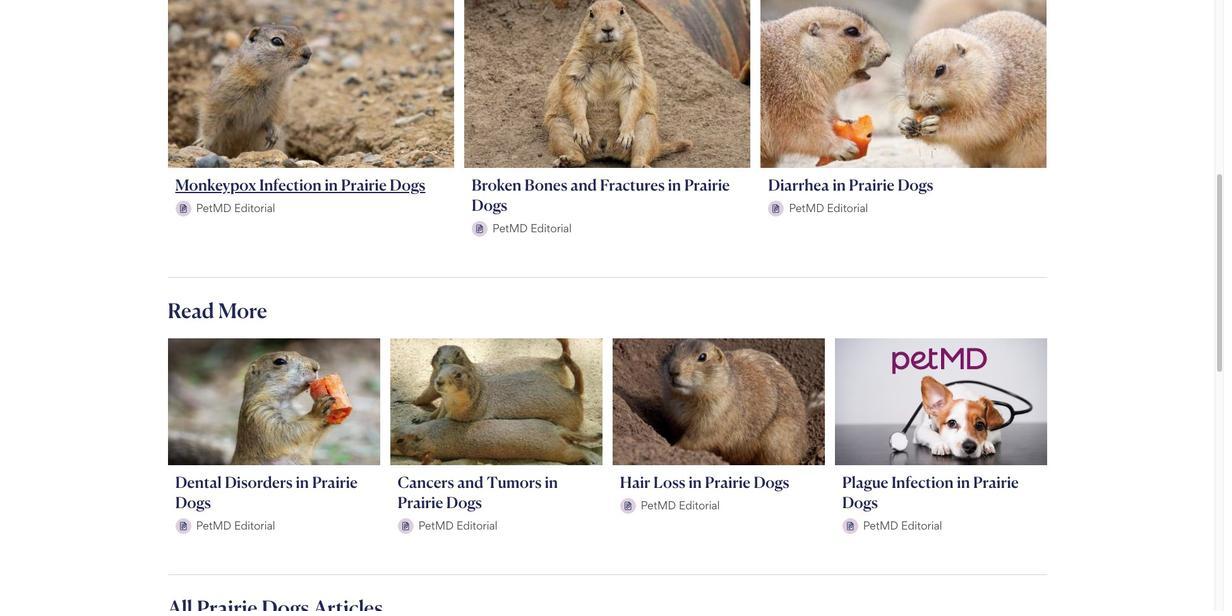 Task type: describe. For each thing, give the bounding box(es) containing it.
editorial for plague
[[901, 519, 942, 533]]

editorial for dental
[[234, 519, 275, 533]]

prairie inside plague infection in prairie dogs
[[973, 473, 1019, 492]]

petmd editorial for dental
[[196, 519, 275, 533]]

loss
[[653, 473, 685, 492]]

by image for broken bones and fractures in prairie dogs
[[472, 221, 488, 237]]

petmd editorial for hair
[[641, 499, 720, 512]]

in inside cancers and tumors in prairie dogs
[[545, 473, 558, 492]]

monkeypox
[[175, 175, 256, 194]]

hair
[[620, 473, 650, 492]]

tumors
[[487, 473, 542, 492]]

more
[[218, 298, 267, 323]]

bones
[[525, 175, 567, 194]]

petmd for dental
[[196, 519, 231, 533]]

infection for plague
[[892, 473, 954, 492]]

dental
[[175, 473, 222, 492]]

petmd for plague
[[863, 519, 898, 533]]

monkeypox infection in prairie dogs
[[175, 175, 425, 194]]

dogs inside dental disorders in prairie dogs
[[175, 493, 211, 512]]

infection for monkeypox
[[259, 175, 322, 194]]

disorders
[[225, 473, 293, 492]]

plague infection in prairie dogs
[[842, 473, 1019, 512]]

hair loss in prairie dogs
[[620, 473, 789, 492]]

cancers and tumors in prairie dogs
[[398, 473, 558, 512]]

by image for monkeypox infection in prairie dogs
[[175, 201, 191, 216]]

editorial for hair
[[679, 499, 720, 512]]

plague
[[842, 473, 888, 492]]

editorial for diarrhea
[[827, 202, 868, 215]]

read more
[[168, 298, 267, 323]]

petmd editorial for broken
[[493, 222, 572, 235]]

diarrhea
[[768, 175, 829, 194]]

broken
[[472, 175, 522, 194]]

broken bones and fractures in prairie dogs
[[472, 175, 730, 215]]

diarrhea in prairie dogs
[[768, 175, 933, 194]]

dental disorders in prairie dogs
[[175, 473, 358, 512]]

petmd for monkeypox
[[196, 202, 231, 215]]

prairie inside dental disorders in prairie dogs
[[312, 473, 358, 492]]

petmd editorial for cancers
[[418, 519, 498, 533]]

read
[[168, 298, 214, 323]]



Task type: vqa. For each thing, say whether or not it's contained in the screenshot.
Diarrhea PetMD Editorial
yes



Task type: locate. For each thing, give the bounding box(es) containing it.
0 horizontal spatial infection
[[259, 175, 322, 194]]

in inside plague infection in prairie dogs
[[957, 473, 970, 492]]

petmd editorial for plague
[[863, 519, 942, 533]]

0 vertical spatial by image
[[472, 221, 488, 237]]

editorial down the hair loss in prairie dogs
[[679, 499, 720, 512]]

prairie
[[341, 175, 387, 194], [684, 175, 730, 194], [849, 175, 895, 194], [312, 473, 358, 492], [705, 473, 751, 492], [973, 473, 1019, 492], [398, 493, 443, 512]]

petmd down loss
[[641, 499, 676, 512]]

prairie inside cancers and tumors in prairie dogs
[[398, 493, 443, 512]]

in inside broken bones and fractures in prairie dogs
[[668, 175, 681, 194]]

1 horizontal spatial by image
[[472, 221, 488, 237]]

by image down monkeypox
[[175, 201, 191, 216]]

2 vertical spatial by image
[[175, 518, 191, 534]]

by image for cancers and tumors in prairie dogs
[[398, 518, 413, 534]]

2 horizontal spatial by image
[[620, 498, 636, 514]]

editorial for monkeypox
[[234, 202, 275, 215]]

dogs inside plague infection in prairie dogs
[[842, 493, 878, 512]]

0 horizontal spatial by image
[[175, 518, 191, 534]]

1 vertical spatial infection
[[892, 473, 954, 492]]

editorial down plague infection in prairie dogs
[[901, 519, 942, 533]]

0 vertical spatial infection
[[259, 175, 322, 194]]

editorial down diarrhea in prairie dogs
[[827, 202, 868, 215]]

and inside broken bones and fractures in prairie dogs
[[571, 175, 597, 194]]

1 horizontal spatial and
[[571, 175, 597, 194]]

editorial down bones
[[531, 222, 572, 235]]

and
[[571, 175, 597, 194], [457, 473, 484, 492]]

by image down plague
[[842, 518, 858, 534]]

petmd down cancers
[[418, 519, 454, 533]]

petmd editorial for diarrhea
[[789, 202, 868, 215]]

petmd editorial down bones
[[493, 222, 572, 235]]

petmd editorial down cancers and tumors in prairie dogs
[[418, 519, 498, 533]]

petmd editorial for monkeypox
[[196, 202, 275, 215]]

petmd editorial down plague infection in prairie dogs
[[863, 519, 942, 533]]

cancers
[[398, 473, 454, 492]]

in
[[325, 175, 338, 194], [668, 175, 681, 194], [833, 175, 846, 194], [296, 473, 309, 492], [545, 473, 558, 492], [689, 473, 702, 492], [957, 473, 970, 492]]

editorial for broken
[[531, 222, 572, 235]]

petmd
[[196, 202, 231, 215], [789, 202, 824, 215], [493, 222, 528, 235], [641, 499, 676, 512], [196, 519, 231, 533], [418, 519, 454, 533], [863, 519, 898, 533]]

0 horizontal spatial and
[[457, 473, 484, 492]]

by image down broken
[[472, 221, 488, 237]]

petmd for broken
[[493, 222, 528, 235]]

prairie inside broken bones and fractures in prairie dogs
[[684, 175, 730, 194]]

dogs
[[390, 175, 425, 194], [898, 175, 933, 194], [472, 196, 507, 215], [754, 473, 789, 492], [175, 493, 211, 512], [446, 493, 482, 512], [842, 493, 878, 512]]

petmd down diarrhea
[[789, 202, 824, 215]]

infection
[[259, 175, 322, 194], [892, 473, 954, 492]]

petmd editorial down loss
[[641, 499, 720, 512]]

editorial down dental disorders in prairie dogs
[[234, 519, 275, 533]]

by image down diarrhea
[[768, 201, 784, 216]]

editorial down monkeypox
[[234, 202, 275, 215]]

petmd down monkeypox
[[196, 202, 231, 215]]

petmd down dental
[[196, 519, 231, 533]]

by image for diarrhea in prairie dogs
[[768, 201, 784, 216]]

0 vertical spatial and
[[571, 175, 597, 194]]

by image down the "hair"
[[620, 498, 636, 514]]

petmd editorial
[[196, 202, 275, 215], [789, 202, 868, 215], [493, 222, 572, 235], [641, 499, 720, 512], [196, 519, 275, 533], [418, 519, 498, 533], [863, 519, 942, 533]]

by image for dental disorders in prairie dogs
[[175, 518, 191, 534]]

petmd editorial down monkeypox
[[196, 202, 275, 215]]

infection inside plague infection in prairie dogs
[[892, 473, 954, 492]]

petmd for cancers
[[418, 519, 454, 533]]

in inside dental disorders in prairie dogs
[[296, 473, 309, 492]]

by image down cancers
[[398, 518, 413, 534]]

dogs inside cancers and tumors in prairie dogs
[[446, 493, 482, 512]]

editorial for cancers
[[456, 519, 498, 533]]

by image for hair loss in prairie dogs
[[620, 498, 636, 514]]

petmd down broken
[[493, 222, 528, 235]]

by image for plague infection in prairie dogs
[[842, 518, 858, 534]]

petmd editorial down dental disorders in prairie dogs
[[196, 519, 275, 533]]

and inside cancers and tumors in prairie dogs
[[457, 473, 484, 492]]

and left the tumors
[[457, 473, 484, 492]]

editorial down cancers and tumors in prairie dogs
[[456, 519, 498, 533]]

petmd for hair
[[641, 499, 676, 512]]

editorial
[[234, 202, 275, 215], [827, 202, 868, 215], [531, 222, 572, 235], [679, 499, 720, 512], [234, 519, 275, 533], [456, 519, 498, 533], [901, 519, 942, 533]]

1 vertical spatial by image
[[620, 498, 636, 514]]

1 horizontal spatial infection
[[892, 473, 954, 492]]

1 vertical spatial and
[[457, 473, 484, 492]]

petmd for diarrhea
[[789, 202, 824, 215]]

petmd editorial down diarrhea in prairie dogs
[[789, 202, 868, 215]]

by image
[[472, 221, 488, 237], [620, 498, 636, 514], [175, 518, 191, 534]]

fractures
[[600, 175, 665, 194]]

and right bones
[[571, 175, 597, 194]]

dogs inside broken bones and fractures in prairie dogs
[[472, 196, 507, 215]]

by image down dental
[[175, 518, 191, 534]]

petmd down plague
[[863, 519, 898, 533]]

by image
[[175, 201, 191, 216], [768, 201, 784, 216], [398, 518, 413, 534], [842, 518, 858, 534]]



